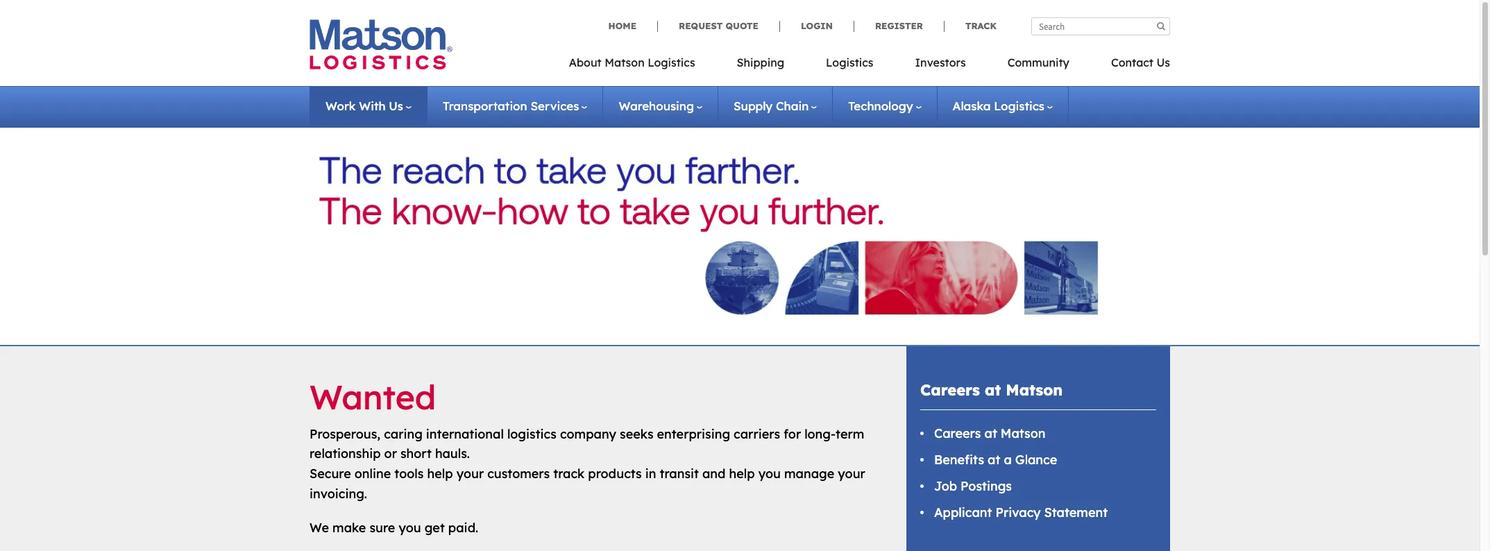 Task type: vqa. For each thing, say whether or not it's contained in the screenshot.
Us in the Top Menu navigation
yes



Task type: describe. For each thing, give the bounding box(es) containing it.
logistics inside 'link'
[[648, 56, 695, 69]]

track
[[965, 20, 997, 31]]

top menu navigation
[[569, 51, 1170, 80]]

a
[[1004, 452, 1012, 468]]

services
[[531, 99, 579, 113]]

applicant privacy statement link
[[934, 504, 1108, 520]]

alaska
[[953, 99, 991, 113]]

we make sure you get paid.
[[310, 520, 478, 536]]

job
[[934, 478, 957, 494]]

prosperous, caring international logistics company seeks enterprising carriers for long-term relationship or short hauls. secure online tools help your customers track products in transit and help you manage your invoicing.
[[310, 426, 865, 502]]

investors link
[[894, 51, 987, 80]]

login
[[801, 20, 833, 31]]

supply
[[734, 99, 773, 113]]

Search search field
[[1031, 17, 1170, 35]]

request quote link
[[657, 20, 779, 32]]

glance
[[1015, 452, 1057, 468]]

in
[[645, 466, 656, 482]]

privacy
[[996, 504, 1041, 520]]

benefits
[[934, 452, 984, 468]]

work with us link
[[326, 99, 412, 113]]

supply chain link
[[734, 99, 817, 113]]

register
[[875, 20, 923, 31]]

products
[[588, 466, 642, 482]]

1 vertical spatial careers at matson
[[934, 426, 1046, 442]]

about matson logistics link
[[569, 51, 716, 80]]

technology
[[848, 99, 913, 113]]

term
[[836, 426, 864, 442]]

enterprising
[[657, 426, 730, 442]]

transportation services link
[[443, 99, 587, 113]]

for
[[784, 426, 801, 442]]

1 vertical spatial careers
[[934, 426, 981, 442]]

register link
[[854, 20, 944, 32]]

postings
[[961, 478, 1012, 494]]

1 vertical spatial us
[[389, 99, 403, 113]]

1 help from the left
[[427, 466, 453, 482]]

1 vertical spatial matson
[[1006, 380, 1063, 400]]

careers at matson link
[[934, 426, 1046, 442]]

shipping
[[737, 56, 784, 69]]

about
[[569, 56, 602, 69]]

short
[[400, 446, 432, 462]]

wanted
[[310, 376, 436, 418]]

at for careers at matson link
[[985, 426, 997, 442]]

transportation services
[[443, 99, 579, 113]]

job postings link
[[934, 478, 1012, 494]]

benefits at a glance
[[934, 452, 1057, 468]]

applicant
[[934, 504, 992, 520]]

benefits at a glance link
[[934, 452, 1057, 468]]

paid.
[[448, 520, 478, 536]]

applicant privacy statement
[[934, 504, 1108, 520]]

track link
[[944, 20, 997, 32]]

online
[[354, 466, 391, 482]]

careers at matson section
[[889, 346, 1188, 551]]

request quote
[[679, 20, 759, 31]]

track
[[553, 466, 585, 482]]

customers
[[487, 466, 550, 482]]



Task type: locate. For each thing, give the bounding box(es) containing it.
0 vertical spatial careers
[[920, 380, 980, 400]]

seeks
[[620, 426, 653, 442]]

international
[[426, 426, 504, 442]]

at up benefits at a glance
[[985, 426, 997, 442]]

matson logistics image
[[310, 19, 453, 69]]

long-
[[805, 426, 836, 442]]

carriers
[[734, 426, 780, 442]]

1 horizontal spatial logistics
[[826, 56, 873, 69]]

your down the term
[[838, 466, 865, 482]]

logistics
[[507, 426, 557, 442]]

1 horizontal spatial help
[[729, 466, 755, 482]]

caring
[[384, 426, 423, 442]]

0 horizontal spatial your
[[456, 466, 484, 482]]

1 your from the left
[[456, 466, 484, 482]]

help right and
[[729, 466, 755, 482]]

matson up glance
[[1001, 426, 1046, 442]]

you left manage
[[758, 466, 781, 482]]

search image
[[1157, 22, 1165, 31]]

your down hauls. in the bottom of the page
[[456, 466, 484, 482]]

contact
[[1111, 56, 1154, 69]]

supply chain
[[734, 99, 809, 113]]

work with us
[[326, 99, 403, 113]]

about matson logistics
[[569, 56, 695, 69]]

matson up careers at matson link
[[1006, 380, 1063, 400]]

you inside the prosperous, caring international logistics company seeks enterprising carriers for long-term relationship or short hauls. secure online tools help your customers track products in transit and help you manage your invoicing.
[[758, 466, 781, 482]]

0 horizontal spatial you
[[399, 520, 421, 536]]

at
[[985, 380, 1001, 400], [985, 426, 997, 442], [988, 452, 1000, 468]]

careers
[[920, 380, 980, 400], [934, 426, 981, 442]]

0 vertical spatial you
[[758, 466, 781, 482]]

1 horizontal spatial us
[[1157, 56, 1170, 69]]

warehousing
[[619, 99, 694, 113]]

1 horizontal spatial you
[[758, 466, 781, 482]]

us right with
[[389, 99, 403, 113]]

0 vertical spatial at
[[985, 380, 1001, 400]]

home link
[[608, 20, 657, 32]]

1 vertical spatial you
[[399, 520, 421, 536]]

job postings
[[934, 478, 1012, 494]]

1 horizontal spatial your
[[838, 466, 865, 482]]

us
[[1157, 56, 1170, 69], [389, 99, 403, 113]]

at up careers at matson link
[[985, 380, 1001, 400]]

and
[[702, 466, 726, 482]]

request
[[679, 20, 723, 31]]

you left 'get'
[[399, 520, 421, 536]]

statement
[[1044, 504, 1108, 520]]

2 vertical spatial at
[[988, 452, 1000, 468]]

alaska logistics link
[[953, 99, 1053, 113]]

you
[[758, 466, 781, 482], [399, 520, 421, 536]]

technology link
[[848, 99, 921, 113]]

logistics link
[[805, 51, 894, 80]]

tools
[[394, 466, 424, 482]]

2 your from the left
[[838, 466, 865, 482]]

chain
[[776, 99, 809, 113]]

relationship
[[310, 446, 381, 462]]

quote
[[726, 20, 759, 31]]

community link
[[987, 51, 1090, 80]]

alaska services image
[[319, 142, 1161, 327]]

transit
[[660, 466, 699, 482]]

None search field
[[1031, 17, 1170, 35]]

contact us
[[1111, 56, 1170, 69]]

help
[[427, 466, 453, 482], [729, 466, 755, 482]]

logistics down login
[[826, 56, 873, 69]]

matson inside 'link'
[[605, 56, 645, 69]]

transportation
[[443, 99, 527, 113]]

careers at matson
[[920, 380, 1063, 400], [934, 426, 1046, 442]]

with
[[359, 99, 386, 113]]

us inside the top menu navigation
[[1157, 56, 1170, 69]]

0 vertical spatial us
[[1157, 56, 1170, 69]]

careers at matson up careers at matson link
[[920, 380, 1063, 400]]

invoicing.
[[310, 486, 367, 502]]

shipping link
[[716, 51, 805, 80]]

login link
[[779, 20, 854, 32]]

logistics down community link
[[994, 99, 1045, 113]]

careers up benefits
[[934, 426, 981, 442]]

investors
[[915, 56, 966, 69]]

0 horizontal spatial logistics
[[648, 56, 695, 69]]

2 help from the left
[[729, 466, 755, 482]]

manage
[[784, 466, 834, 482]]

your
[[456, 466, 484, 482], [838, 466, 865, 482]]

home
[[608, 20, 637, 31]]

help down hauls. in the bottom of the page
[[427, 466, 453, 482]]

2 horizontal spatial logistics
[[994, 99, 1045, 113]]

matson
[[605, 56, 645, 69], [1006, 380, 1063, 400], [1001, 426, 1046, 442]]

get
[[425, 520, 445, 536]]

0 horizontal spatial help
[[427, 466, 453, 482]]

sure
[[370, 520, 395, 536]]

we
[[310, 520, 329, 536]]

careers up careers at matson link
[[920, 380, 980, 400]]

0 vertical spatial matson
[[605, 56, 645, 69]]

at left the a
[[988, 452, 1000, 468]]

work
[[326, 99, 356, 113]]

alaska logistics
[[953, 99, 1045, 113]]

company
[[560, 426, 616, 442]]

make
[[333, 520, 366, 536]]

secure
[[310, 466, 351, 482]]

community
[[1008, 56, 1069, 69]]

1 vertical spatial at
[[985, 426, 997, 442]]

logistics up warehousing link
[[648, 56, 695, 69]]

0 horizontal spatial us
[[389, 99, 403, 113]]

contact us link
[[1090, 51, 1170, 80]]

or
[[384, 446, 397, 462]]

logistics
[[648, 56, 695, 69], [826, 56, 873, 69], [994, 99, 1045, 113]]

2 vertical spatial matson
[[1001, 426, 1046, 442]]

at for benefits at a glance link
[[988, 452, 1000, 468]]

0 vertical spatial careers at matson
[[920, 380, 1063, 400]]

careers at matson up benefits at a glance
[[934, 426, 1046, 442]]

warehousing link
[[619, 99, 702, 113]]

prosperous,
[[310, 426, 380, 442]]

hauls.
[[435, 446, 470, 462]]

us right the contact
[[1157, 56, 1170, 69]]

matson down home
[[605, 56, 645, 69]]



